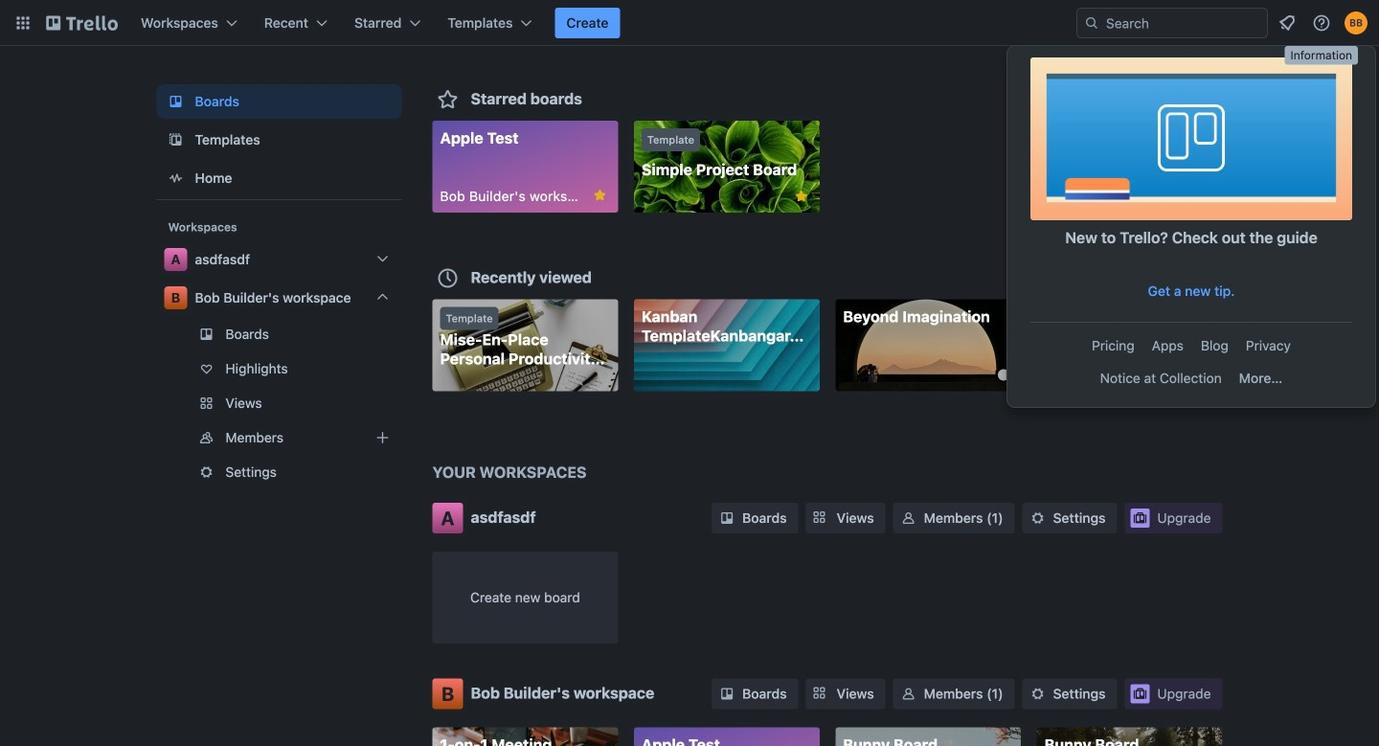 Task type: describe. For each thing, give the bounding box(es) containing it.
add image
[[371, 426, 394, 449]]

Search field
[[1100, 10, 1268, 36]]

home image
[[164, 167, 187, 190]]

1 sm image from the left
[[899, 685, 919, 704]]

click to unstar this board. it will be removed from your starred list. image
[[793, 188, 810, 205]]



Task type: locate. For each thing, give the bounding box(es) containing it.
tooltip
[[1285, 46, 1359, 65]]

1 horizontal spatial sm image
[[1029, 685, 1048, 704]]

sm image
[[899, 685, 919, 704], [1029, 685, 1048, 704]]

bob builder (bobbuilder40) image
[[1345, 11, 1368, 34]]

sm image
[[718, 509, 737, 528], [899, 509, 919, 528], [1029, 509, 1048, 528], [718, 685, 737, 704]]

primary element
[[0, 0, 1380, 46]]

board image
[[164, 90, 187, 113]]

2 sm image from the left
[[1029, 685, 1048, 704]]

open information menu image
[[1313, 13, 1332, 33]]

search image
[[1085, 15, 1100, 31]]

click to unstar this board. it will be removed from your starred list. image
[[592, 187, 609, 204]]

0 horizontal spatial sm image
[[899, 685, 919, 704]]

back to home image
[[46, 8, 118, 38]]

0 notifications image
[[1276, 11, 1299, 34]]

template board image
[[164, 128, 187, 151]]



Task type: vqa. For each thing, say whether or not it's contained in the screenshot.
the bottom sm image
yes



